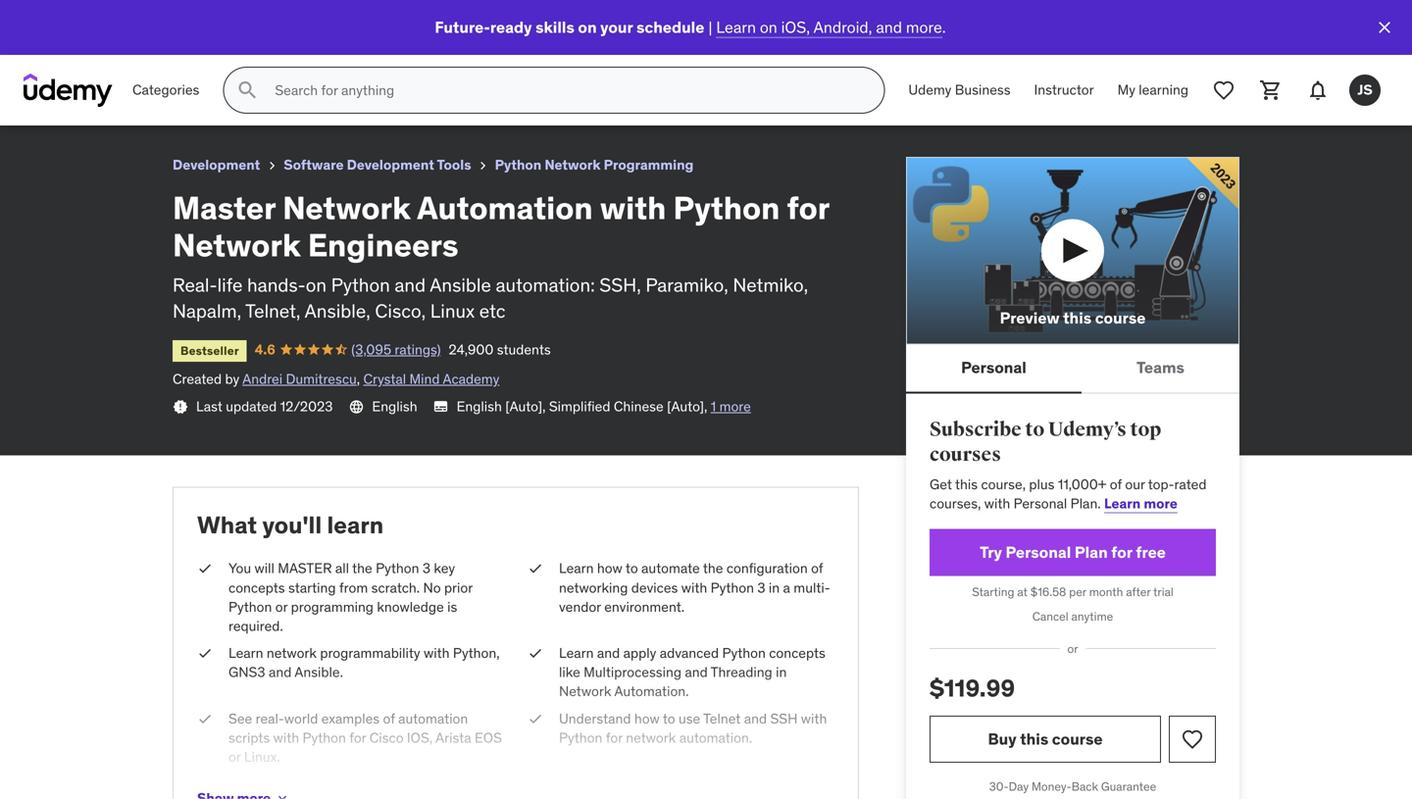 Task type: describe. For each thing, give the bounding box(es) containing it.
learn and apply advanced python concepts like multiprocessing and threading in network automation.
[[559, 644, 826, 701]]

andrei
[[242, 370, 283, 388]]

improve
[[362, 775, 412, 793]]

use for automation.
[[679, 710, 701, 728]]

0 horizontal spatial 24,900 students
[[239, 34, 341, 52]]

your
[[600, 17, 633, 37]]

chinese
[[614, 397, 664, 415]]

master
[[278, 560, 332, 577]]

.
[[942, 17, 946, 37]]

python network programming link
[[495, 153, 694, 177]]

to for understand how to use telnet and ssh with python for network automation.
[[663, 710, 675, 728]]

network down software development tools link on the top left of page
[[283, 188, 411, 227]]

network left future-
[[348, 8, 412, 28]]

with inside understand how to use telnet and ssh with python for network automation.
[[801, 710, 827, 728]]

and inside understand how to use telnet and ssh with python for network automation.
[[744, 710, 767, 728]]

categories
[[132, 81, 199, 99]]

udemy image
[[24, 74, 113, 107]]

hands-
[[247, 273, 306, 297]]

closed captions image
[[433, 399, 449, 414]]

paramiko
[[415, 775, 473, 793]]

1 horizontal spatial (3,095 ratings)
[[351, 341, 441, 358]]

learn right |
[[716, 17, 756, 37]]

gns3
[[229, 664, 265, 681]]

network up udemy image
[[71, 8, 135, 28]]

software
[[284, 156, 344, 174]]

notifications image
[[1306, 78, 1330, 102]]

buy this course
[[988, 729, 1103, 749]]

0 horizontal spatial bestseller
[[24, 37, 82, 52]]

ansible.
[[295, 664, 343, 681]]

learn for learn how to use and improve paramiko and netmiko for the automation of commo
[[229, 775, 263, 793]]

programmability
[[320, 644, 420, 662]]

with inside the master network automation with python for network engineers real-life hands-on python and ansible automation: ssh, paramiko, netmiko, napalm, telnet, ansible, cisco, linux etc
[[600, 188, 666, 227]]

for inside see real-world examples of automation scripts with python for cisco ios, arista eos or linux.
[[349, 729, 366, 747]]

use for automation
[[311, 775, 333, 793]]

preview this course
[[1000, 308, 1146, 328]]

my learning link
[[1106, 67, 1200, 114]]

master for master network automation with python for network engineers real-life hands-on python and ansible automation: ssh, paramiko, netmiko, napalm, telnet, ansible, cisco, linux etc
[[173, 188, 276, 227]]

instructor
[[1034, 81, 1094, 99]]

network inside learn network programmability with python, gns3 and ansible.
[[267, 644, 317, 662]]

how for python
[[634, 710, 660, 728]]

created
[[173, 370, 222, 388]]

course language image
[[349, 399, 364, 415]]

0 horizontal spatial students
[[287, 34, 341, 52]]

ansible
[[430, 273, 491, 297]]

course,
[[981, 476, 1026, 493]]

android,
[[814, 17, 872, 37]]

real-
[[256, 710, 284, 728]]

master for master network automation with python for network engineers
[[16, 8, 67, 28]]

networking
[[559, 579, 628, 597]]

to inside the subscribe to udemy's top courses
[[1025, 418, 1045, 442]]

prior
[[444, 579, 473, 597]]

starting
[[288, 579, 336, 597]]

see
[[229, 710, 252, 728]]

automation.
[[614, 683, 689, 701]]

js link
[[1342, 67, 1389, 114]]

day
[[1009, 779, 1029, 795]]

buy
[[988, 729, 1017, 749]]

with inside learn network programmability with python, gns3 and ansible.
[[424, 644, 450, 662]]

learn more link
[[1104, 495, 1178, 513]]

xsmall image for last
[[173, 399, 188, 415]]

automation for master network automation with python for network engineers
[[138, 8, 226, 28]]

money-
[[1032, 779, 1072, 795]]

teams button
[[1082, 345, 1240, 392]]

learn for learn how to automate the configuration of networking devices with python 3 in a multi- vendor environment.
[[559, 560, 594, 577]]

network inside learn and apply advanced python concepts like multiprocessing and threading in network automation.
[[559, 683, 611, 701]]

devices
[[631, 579, 678, 597]]

the for from
[[352, 560, 372, 577]]

automation for master network automation with python for network engineers real-life hands-on python and ansible automation: ssh, paramiko, netmiko, napalm, telnet, ansible, cisco, linux etc
[[417, 188, 593, 227]]

see real-world examples of automation scripts with python for cisco ios, arista eos or linux.
[[229, 710, 502, 766]]

and up the multiprocessing
[[597, 644, 620, 662]]

academy
[[443, 370, 500, 388]]

crystal
[[363, 370, 406, 388]]

how for devices
[[597, 560, 623, 577]]

programming
[[291, 598, 374, 616]]

python network programming
[[495, 156, 694, 174]]

[auto], simplified
[[505, 397, 610, 415]]

python inside see real-world examples of automation scripts with python for cisco ios, arista eos or linux.
[[303, 729, 346, 747]]

netmiko,
[[733, 273, 808, 297]]

schedule
[[637, 17, 705, 37]]

learn network programmability with python, gns3 and ansible.
[[229, 644, 500, 681]]

linux.
[[244, 748, 280, 766]]

or inside see real-world examples of automation scripts with python for cisco ios, arista eos or linux.
[[229, 748, 241, 766]]

development link
[[173, 153, 260, 177]]

$119.99
[[930, 674, 1015, 703]]

python inside learn and apply advanced python concepts like multiprocessing and threading in network automation.
[[722, 644, 766, 662]]

plan.
[[1071, 495, 1101, 513]]

udemy's
[[1048, 418, 1127, 442]]

software development tools
[[284, 156, 471, 174]]

1 horizontal spatial 24,900
[[449, 341, 494, 358]]

0 horizontal spatial (3,095 ratings)
[[142, 34, 231, 52]]

network inside python network programming link
[[545, 156, 601, 174]]

$16.58
[[1031, 585, 1066, 600]]

programming
[[604, 156, 694, 174]]

personal inside get this course, plus 11,000+ of our top-rated courses, with personal plan.
[[1014, 495, 1067, 513]]

threading
[[711, 664, 773, 681]]

automate
[[641, 560, 700, 577]]

tab list containing personal
[[906, 345, 1240, 394]]

udemy
[[909, 81, 952, 99]]

understand how to use telnet and ssh with python for network automation.
[[559, 710, 827, 747]]

[auto]
[[667, 397, 704, 415]]

1 vertical spatial ratings)
[[395, 341, 441, 358]]

udemy business
[[909, 81, 1011, 99]]

learn how to use and improve paramiko and netmiko for the automation of commo
[[229, 775, 499, 799]]

buy this course button
[[930, 716, 1161, 763]]

personal button
[[906, 345, 1082, 392]]

learn for learn network programmability with python, gns3 and ansible.
[[229, 644, 263, 662]]

1 vertical spatial more
[[719, 397, 751, 415]]

personal inside button
[[961, 358, 1027, 378]]

with up submit search icon
[[229, 8, 263, 28]]

examples
[[321, 710, 380, 728]]

plan
[[1075, 543, 1108, 563]]

what you'll learn
[[197, 510, 384, 540]]

learn for learn more
[[1104, 495, 1141, 513]]

by
[[225, 370, 240, 388]]

categories button
[[121, 67, 211, 114]]

at
[[1017, 585, 1028, 600]]

1 horizontal spatial on
[[578, 17, 597, 37]]

shopping cart with 0 items image
[[1259, 78, 1283, 102]]

to for learn how to use and improve paramiko and netmiko for the automation of commo
[[295, 775, 308, 793]]

this for preview
[[1063, 308, 1092, 328]]

get
[[930, 476, 952, 493]]

of inside learn how to use and improve paramiko and netmiko for the automation of commo
[[401, 795, 413, 799]]

created by andrei dumitrescu , crystal mind academy
[[173, 370, 500, 388]]

course for buy this course
[[1052, 729, 1103, 749]]

ssh,
[[600, 273, 641, 297]]

and inside the master network automation with python for network engineers real-life hands-on python and ansible automation: ssh, paramiko, netmiko, napalm, telnet, ansible, cisco, linux etc
[[395, 273, 426, 297]]

3 inside you will master all the python 3 key concepts starting from scratch.  no prior python or programming knowledge is required.
[[423, 560, 431, 577]]

advanced
[[660, 644, 719, 662]]

after
[[1126, 585, 1151, 600]]

concepts inside you will master all the python 3 key concepts starting from scratch.  no prior python or programming knowledge is required.
[[229, 579, 285, 597]]

and down advanced at bottom
[[685, 664, 708, 681]]

0 vertical spatial (3,095
[[142, 34, 181, 52]]



Task type: vqa. For each thing, say whether or not it's contained in the screenshot.
Data & Analytics link on the bottom of the page
no



Task type: locate. For each thing, give the bounding box(es) containing it.
3
[[423, 560, 431, 577], [758, 579, 766, 597]]

xsmall image for understand
[[528, 709, 543, 729]]

telnet,
[[245, 299, 301, 323]]

1 development from the left
[[173, 156, 260, 174]]

bestseller up udemy image
[[24, 37, 82, 52]]

you
[[229, 560, 251, 577]]

and left "improve"
[[336, 775, 359, 793]]

how for netmiko
[[267, 775, 292, 793]]

for inside try personal plan for free link
[[1111, 543, 1133, 563]]

1 horizontal spatial 24,900 students
[[449, 341, 551, 358]]

2 horizontal spatial on
[[760, 17, 778, 37]]

network down search for anything text box
[[545, 156, 601, 174]]

0 vertical spatial (3,095 ratings)
[[142, 34, 231, 52]]

automation down tools
[[417, 188, 593, 227]]

wishlist image
[[1181, 728, 1204, 751]]

students
[[287, 34, 341, 52], [497, 341, 551, 358]]

course inside "button"
[[1095, 308, 1146, 328]]

0 vertical spatial 24,900 students
[[239, 34, 341, 52]]

english for english
[[372, 397, 417, 415]]

of up cisco
[[383, 710, 395, 728]]

network down like
[[559, 683, 611, 701]]

how inside understand how to use telnet and ssh with python for network automation.
[[634, 710, 660, 728]]

learn
[[716, 17, 756, 37], [1104, 495, 1141, 513], [559, 560, 594, 577], [229, 644, 263, 662], [559, 644, 594, 662], [229, 775, 263, 793]]

engineers
[[415, 8, 491, 28], [308, 226, 459, 265]]

and left "ssh"
[[744, 710, 767, 728]]

for
[[323, 8, 344, 28], [787, 188, 829, 227], [1111, 543, 1133, 563], [349, 729, 366, 747], [606, 729, 623, 747], [284, 795, 301, 799]]

0 vertical spatial bestseller
[[24, 37, 82, 52]]

master up udemy image
[[16, 8, 67, 28]]

, for dumitrescu
[[357, 370, 360, 388]]

0 horizontal spatial 24,900
[[239, 34, 284, 52]]

python inside understand how to use telnet and ssh with python for network automation.
[[559, 729, 603, 747]]

this for get
[[955, 476, 978, 493]]

0 vertical spatial this
[[1063, 308, 1092, 328]]

more up udemy
[[906, 17, 942, 37]]

english [auto], simplified chinese [auto] , 1 more
[[457, 397, 751, 415]]

multiprocessing
[[584, 664, 682, 681]]

network up ansible.
[[267, 644, 317, 662]]

will
[[255, 560, 274, 577]]

0 horizontal spatial master
[[16, 8, 67, 28]]

1 vertical spatial (3,095
[[351, 341, 391, 358]]

1 vertical spatial ,
[[704, 397, 707, 415]]

1 vertical spatial this
[[955, 476, 978, 493]]

to left udemy's
[[1025, 418, 1045, 442]]

(3,095 up crystal
[[351, 341, 391, 358]]

3 inside learn how to automate the configuration of networking devices with python 3 in a multi- vendor environment.
[[758, 579, 766, 597]]

eos
[[475, 729, 502, 747]]

with left python,
[[424, 644, 450, 662]]

2 horizontal spatial more
[[1144, 495, 1178, 513]]

development down submit search icon
[[173, 156, 260, 174]]

concepts down the will
[[229, 579, 285, 597]]

understand
[[559, 710, 631, 728]]

courses,
[[930, 495, 981, 513]]

course inside button
[[1052, 729, 1103, 749]]

and right the gns3
[[269, 664, 292, 681]]

learn for learn and apply advanced python concepts like multiprocessing and threading in network automation.
[[559, 644, 594, 662]]

24,900 up academy
[[449, 341, 494, 358]]

1 english from the left
[[372, 397, 417, 415]]

all
[[335, 560, 349, 577]]

(3,095 ratings)
[[142, 34, 231, 52], [351, 341, 441, 358]]

or down scripts
[[229, 748, 241, 766]]

english
[[372, 397, 417, 415], [457, 397, 502, 415]]

1 horizontal spatial the
[[352, 560, 372, 577]]

last
[[196, 397, 223, 415]]

with down world
[[273, 729, 299, 747]]

english for english [auto], simplified chinese [auto] , 1 more
[[457, 397, 502, 415]]

is
[[447, 598, 457, 616]]

ratings)
[[185, 34, 231, 52], [395, 341, 441, 358]]

1 horizontal spatial or
[[275, 598, 288, 616]]

learn inside learn and apply advanced python concepts like multiprocessing and threading in network automation.
[[559, 644, 594, 662]]

with down course,
[[985, 495, 1011, 513]]

for inside learn how to use and improve paramiko and netmiko for the automation of commo
[[284, 795, 301, 799]]

2 english from the left
[[457, 397, 502, 415]]

24,900 down master network automation with python for network engineers
[[239, 34, 284, 52]]

0 horizontal spatial on
[[306, 273, 327, 297]]

this inside "button"
[[1063, 308, 1092, 328]]

xsmall image for you
[[197, 559, 213, 578]]

0 vertical spatial automation
[[138, 8, 226, 28]]

personal
[[961, 358, 1027, 378], [1014, 495, 1067, 513], [1006, 543, 1071, 563]]

ratings) up the mind
[[395, 341, 441, 358]]

1 vertical spatial concepts
[[769, 644, 826, 662]]

environment.
[[604, 598, 685, 616]]

1 vertical spatial 24,900 students
[[449, 341, 551, 358]]

1 vertical spatial 3
[[758, 579, 766, 597]]

per
[[1069, 585, 1087, 600]]

1 horizontal spatial this
[[1020, 729, 1049, 749]]

how inside learn how to use and improve paramiko and netmiko for the automation of commo
[[267, 775, 292, 793]]

xsmall image
[[173, 399, 188, 415], [197, 559, 213, 578], [197, 644, 213, 663], [528, 709, 543, 729]]

learn more
[[1104, 495, 1178, 513]]

1 vertical spatial automation
[[417, 188, 593, 227]]

in inside learn how to automate the configuration of networking devices with python 3 in a multi- vendor environment.
[[769, 579, 780, 597]]

0 horizontal spatial this
[[955, 476, 978, 493]]

1 horizontal spatial 4.6
[[255, 341, 276, 358]]

course up teams
[[1095, 308, 1146, 328]]

2 vertical spatial this
[[1020, 729, 1049, 749]]

0 horizontal spatial 3
[[423, 560, 431, 577]]

learn inside learn how to automate the configuration of networking devices with python 3 in a multi- vendor environment.
[[559, 560, 594, 577]]

0 vertical spatial ratings)
[[185, 34, 231, 52]]

business
[[955, 81, 1011, 99]]

1 horizontal spatial english
[[457, 397, 502, 415]]

0 vertical spatial 4.6
[[98, 34, 119, 52]]

1 horizontal spatial 3
[[758, 579, 766, 597]]

course for preview this course
[[1095, 308, 1146, 328]]

ratings) down master network automation with python for network engineers
[[185, 34, 231, 52]]

, left crystal
[[357, 370, 360, 388]]

engineers inside the master network automation with python for network engineers real-life hands-on python and ansible automation: ssh, paramiko, netmiko, napalm, telnet, ansible, cisco, linux etc
[[308, 226, 459, 265]]

0 vertical spatial more
[[906, 17, 942, 37]]

30-
[[989, 779, 1009, 795]]

1 vertical spatial automation
[[327, 795, 397, 799]]

1 vertical spatial bestseller
[[180, 343, 239, 358]]

more right 1
[[719, 397, 751, 415]]

andrei dumitrescu link
[[242, 370, 357, 388]]

to down automation.
[[663, 710, 675, 728]]

students down etc
[[497, 341, 551, 358]]

0 vertical spatial or
[[275, 598, 288, 616]]

the right automate
[[703, 560, 723, 577]]

on left your
[[578, 17, 597, 37]]

automation inside see real-world examples of automation scripts with python for cisco ios, arista eos or linux.
[[398, 710, 468, 728]]

1 vertical spatial network
[[626, 729, 676, 747]]

(3,095 ratings) up crystal
[[351, 341, 441, 358]]

0 vertical spatial students
[[287, 34, 341, 52]]

(3,095 up categories
[[142, 34, 181, 52]]

of inside get this course, plus 11,000+ of our top-rated courses, with personal plan.
[[1110, 476, 1122, 493]]

automation down "improve"
[[327, 795, 397, 799]]

the for python
[[703, 560, 723, 577]]

0 horizontal spatial how
[[267, 775, 292, 793]]

with down automate
[[681, 579, 707, 597]]

1 vertical spatial how
[[634, 710, 660, 728]]

, for [auto]
[[704, 397, 707, 415]]

bestseller
[[24, 37, 82, 52], [180, 343, 239, 358]]

month
[[1089, 585, 1123, 600]]

use inside learn how to use and improve paramiko and netmiko for the automation of commo
[[311, 775, 333, 793]]

xsmall image for learn
[[197, 644, 213, 663]]

to inside understand how to use telnet and ssh with python for network automation.
[[663, 710, 675, 728]]

engineers for master network automation with python for network engineers
[[415, 8, 491, 28]]

or down anytime
[[1068, 641, 1078, 656]]

automation up categories
[[138, 8, 226, 28]]

configuration
[[727, 560, 808, 577]]

0 vertical spatial master
[[16, 8, 67, 28]]

more down the top-
[[1144, 495, 1178, 513]]

teams
[[1137, 358, 1185, 378]]

2 vertical spatial how
[[267, 775, 292, 793]]

with
[[229, 8, 263, 28], [600, 188, 666, 227], [985, 495, 1011, 513], [681, 579, 707, 597], [424, 644, 450, 662], [801, 710, 827, 728], [273, 729, 299, 747]]

the inside learn how to automate the configuration of networking devices with python 3 in a multi- vendor environment.
[[703, 560, 723, 577]]

how up networking
[[597, 560, 623, 577]]

students down master network automation with python for network engineers
[[287, 34, 341, 52]]

learn up the gns3
[[229, 644, 263, 662]]

1 horizontal spatial how
[[597, 560, 623, 577]]

how up netmiko on the bottom left of the page
[[267, 775, 292, 793]]

1 vertical spatial or
[[1068, 641, 1078, 656]]

network down automation.
[[626, 729, 676, 747]]

2 vertical spatial more
[[1144, 495, 1178, 513]]

required.
[[229, 617, 283, 635]]

future-ready skills on your schedule | learn on ios, android, and more .
[[435, 17, 946, 37]]

development inside software development tools link
[[347, 156, 434, 174]]

etc
[[479, 299, 506, 323]]

the inside learn how to use and improve paramiko and netmiko for the automation of commo
[[304, 795, 324, 799]]

automation inside learn how to use and improve paramiko and netmiko for the automation of commo
[[327, 795, 397, 799]]

and inside learn network programmability with python, gns3 and ansible.
[[269, 664, 292, 681]]

this right buy at the right bottom
[[1020, 729, 1049, 749]]

1 horizontal spatial development
[[347, 156, 434, 174]]

2 horizontal spatial or
[[1068, 641, 1078, 656]]

learn down our
[[1104, 495, 1141, 513]]

30-day money-back guarantee
[[989, 779, 1157, 795]]

1 horizontal spatial more
[[906, 17, 942, 37]]

1 vertical spatial use
[[311, 775, 333, 793]]

submit search image
[[236, 78, 259, 102]]

1 horizontal spatial (3,095
[[351, 341, 391, 358]]

1 horizontal spatial students
[[497, 341, 551, 358]]

to inside learn how to use and improve paramiko and netmiko for the automation of commo
[[295, 775, 308, 793]]

24,900 students
[[239, 34, 341, 52], [449, 341, 551, 358]]

network inside understand how to use telnet and ssh with python for network automation.
[[626, 729, 676, 747]]

try personal plan for free link
[[930, 529, 1216, 576]]

of inside see real-world examples of automation scripts with python for cisco ios, arista eos or linux.
[[383, 710, 395, 728]]

and right android,
[[876, 17, 902, 37]]

0 vertical spatial 24,900
[[239, 34, 284, 52]]

on inside the master network automation with python for network engineers real-life hands-on python and ansible automation: ssh, paramiko, netmiko, napalm, telnet, ansible, cisco, linux etc
[[306, 273, 327, 297]]

24,900 students down etc
[[449, 341, 551, 358]]

how
[[597, 560, 623, 577], [634, 710, 660, 728], [267, 775, 292, 793]]

|
[[708, 17, 713, 37]]

get this course, plus 11,000+ of our top-rated courses, with personal plan.
[[930, 476, 1207, 513]]

udemy business link
[[897, 67, 1023, 114]]

learn up like
[[559, 644, 594, 662]]

the
[[352, 560, 372, 577], [703, 560, 723, 577], [304, 795, 324, 799]]

cisco
[[370, 729, 404, 747]]

2 vertical spatial or
[[229, 748, 241, 766]]

learn inside learn how to use and improve paramiko and netmiko for the automation of commo
[[229, 775, 263, 793]]

3 left key
[[423, 560, 431, 577]]

and up cisco,
[[395, 273, 426, 297]]

on left the 'ios,'
[[760, 17, 778, 37]]

to down world
[[295, 775, 308, 793]]

1 vertical spatial students
[[497, 341, 551, 358]]

1 vertical spatial (3,095 ratings)
[[351, 341, 441, 358]]

with inside learn how to automate the configuration of networking devices with python 3 in a multi- vendor environment.
[[681, 579, 707, 597]]

learn inside learn network programmability with python, gns3 and ansible.
[[229, 644, 263, 662]]

knowledge
[[377, 598, 444, 616]]

use down see real-world examples of automation scripts with python for cisco ios, arista eos or linux. on the bottom
[[311, 775, 333, 793]]

for inside understand how to use telnet and ssh with python for network automation.
[[606, 729, 623, 747]]

0 horizontal spatial or
[[229, 748, 241, 766]]

1 horizontal spatial bestseller
[[180, 343, 239, 358]]

learn up networking
[[559, 560, 594, 577]]

4.6 up udemy image
[[98, 34, 119, 52]]

of down "improve"
[[401, 795, 413, 799]]

automation up ios,
[[398, 710, 468, 728]]

in left a
[[769, 579, 780, 597]]

what
[[197, 510, 257, 540]]

automation inside the master network automation with python for network engineers real-life hands-on python and ansible automation: ssh, paramiko, netmiko, napalm, telnet, ansible, cisco, linux etc
[[417, 188, 593, 227]]

0 horizontal spatial concepts
[[229, 579, 285, 597]]

updated
[[226, 397, 277, 415]]

0 vertical spatial automation
[[398, 710, 468, 728]]

top
[[1130, 418, 1162, 442]]

automation.
[[679, 729, 752, 747]]

the inside you will master all the python 3 key concepts starting from scratch.  no prior python or programming knowledge is required.
[[352, 560, 372, 577]]

0 vertical spatial course
[[1095, 308, 1146, 328]]

1
[[711, 397, 716, 415]]

master inside the master network automation with python for network engineers real-life hands-on python and ansible automation: ssh, paramiko, netmiko, napalm, telnet, ansible, cisco, linux etc
[[173, 188, 276, 227]]

or
[[275, 598, 288, 616], [1068, 641, 1078, 656], [229, 748, 241, 766]]

to up devices
[[626, 560, 638, 577]]

skills
[[536, 17, 575, 37]]

0 vertical spatial in
[[769, 579, 780, 597]]

of left our
[[1110, 476, 1122, 493]]

automation:
[[496, 273, 595, 297]]

with inside see real-world examples of automation scripts with python for cisco ios, arista eos or linux.
[[273, 729, 299, 747]]

or inside you will master all the python 3 key concepts starting from scratch.  no prior python or programming knowledge is required.
[[275, 598, 288, 616]]

0 horizontal spatial (3,095
[[142, 34, 181, 52]]

our
[[1125, 476, 1145, 493]]

use inside understand how to use telnet and ssh with python for network automation.
[[679, 710, 701, 728]]

plus
[[1029, 476, 1055, 493]]

1 horizontal spatial concepts
[[769, 644, 826, 662]]

concepts inside learn and apply advanced python concepts like multiprocessing and threading in network automation.
[[769, 644, 826, 662]]

1 horizontal spatial automation
[[398, 710, 468, 728]]

0 vertical spatial ,
[[357, 370, 360, 388]]

1 vertical spatial in
[[776, 664, 787, 681]]

engineers for master network automation with python for network engineers real-life hands-on python and ansible automation: ssh, paramiko, netmiko, napalm, telnet, ansible, cisco, linux etc
[[308, 226, 459, 265]]

this inside get this course, plus 11,000+ of our top-rated courses, with personal plan.
[[955, 476, 978, 493]]

0 vertical spatial engineers
[[415, 8, 491, 28]]

with right "ssh"
[[801, 710, 827, 728]]

python
[[266, 8, 319, 28], [495, 156, 542, 174], [673, 188, 780, 227], [331, 273, 390, 297], [376, 560, 419, 577], [711, 579, 754, 597], [229, 598, 272, 616], [722, 644, 766, 662], [303, 729, 346, 747], [559, 729, 603, 747]]

to inside learn how to automate the configuration of networking devices with python 3 in a multi- vendor environment.
[[626, 560, 638, 577]]

python inside learn how to automate the configuration of networking devices with python 3 in a multi- vendor environment.
[[711, 579, 754, 597]]

to for learn how to automate the configuration of networking devices with python 3 in a multi- vendor environment.
[[626, 560, 638, 577]]

with inside get this course, plus 11,000+ of our top-rated courses, with personal plan.
[[985, 495, 1011, 513]]

like
[[559, 664, 580, 681]]

my
[[1118, 81, 1136, 99]]

python,
[[453, 644, 500, 662]]

24,900 students down master network automation with python for network engineers
[[239, 34, 341, 52]]

mind
[[409, 370, 440, 388]]

0 horizontal spatial automation
[[327, 795, 397, 799]]

you will master all the python 3 key concepts starting from scratch.  no prior python or programming knowledge is required.
[[229, 560, 473, 635]]

1 horizontal spatial use
[[679, 710, 701, 728]]

on up ansible,
[[306, 273, 327, 297]]

tab list
[[906, 345, 1240, 394]]

close image
[[1375, 18, 1395, 37]]

, left 1
[[704, 397, 707, 415]]

network up 'life'
[[173, 226, 301, 265]]

personal up $16.58
[[1006, 543, 1071, 563]]

2 development from the left
[[347, 156, 434, 174]]

personal down preview
[[961, 358, 1027, 378]]

xsmall image
[[264, 158, 280, 174], [475, 158, 491, 174], [528, 559, 543, 578], [528, 644, 543, 663], [197, 709, 213, 729], [197, 775, 213, 794], [275, 791, 290, 799]]

1 vertical spatial 24,900
[[449, 341, 494, 358]]

concepts up threading
[[769, 644, 826, 662]]

of inside learn how to automate the configuration of networking devices with python 3 in a multi- vendor environment.
[[811, 560, 823, 577]]

learn up netmiko on the bottom left of the page
[[229, 775, 263, 793]]

bestseller up created
[[180, 343, 239, 358]]

preview
[[1000, 308, 1060, 328]]

1 vertical spatial master
[[173, 188, 276, 227]]

0 horizontal spatial automation
[[138, 8, 226, 28]]

use left telnet
[[679, 710, 701, 728]]

no
[[423, 579, 441, 597]]

paramiko,
[[646, 273, 729, 297]]

2 horizontal spatial this
[[1063, 308, 1092, 328]]

of up multi- on the right
[[811, 560, 823, 577]]

1 horizontal spatial network
[[626, 729, 676, 747]]

vendor
[[559, 598, 601, 616]]

1 horizontal spatial master
[[173, 188, 276, 227]]

more
[[906, 17, 942, 37], [719, 397, 751, 415], [1144, 495, 1178, 513]]

0 horizontal spatial use
[[311, 775, 333, 793]]

personal down the plus
[[1014, 495, 1067, 513]]

0 horizontal spatial development
[[173, 156, 260, 174]]

this for buy
[[1020, 729, 1049, 749]]

0 horizontal spatial more
[[719, 397, 751, 415]]

rated
[[1175, 476, 1207, 493]]

this inside button
[[1020, 729, 1049, 749]]

this up courses,
[[955, 476, 978, 493]]

0 vertical spatial personal
[[961, 358, 1027, 378]]

in right threading
[[776, 664, 787, 681]]

2 horizontal spatial how
[[634, 710, 660, 728]]

how down automation.
[[634, 710, 660, 728]]

for inside the master network automation with python for network engineers real-life hands-on python and ansible automation: ssh, paramiko, netmiko, napalm, telnet, ansible, cisco, linux etc
[[787, 188, 829, 227]]

wishlist image
[[1212, 78, 1236, 102]]

4.6 up andrei
[[255, 341, 276, 358]]

0 horizontal spatial english
[[372, 397, 417, 415]]

0 horizontal spatial ratings)
[[185, 34, 231, 52]]

in inside learn and apply advanced python concepts like multiprocessing and threading in network automation.
[[776, 664, 787, 681]]

you'll
[[262, 510, 322, 540]]

0 vertical spatial use
[[679, 710, 701, 728]]

0 horizontal spatial network
[[267, 644, 317, 662]]

master down development "link"
[[173, 188, 276, 227]]

Search for anything text field
[[271, 74, 860, 107]]

1 horizontal spatial automation
[[417, 188, 593, 227]]

1 vertical spatial personal
[[1014, 495, 1067, 513]]

the right netmiko on the bottom left of the page
[[304, 795, 324, 799]]

2 vertical spatial personal
[[1006, 543, 1071, 563]]

24,900
[[239, 34, 284, 52], [449, 341, 494, 358]]

apply
[[623, 644, 656, 662]]

1 vertical spatial 4.6
[[255, 341, 276, 358]]

netmiko
[[229, 795, 281, 799]]

master
[[16, 8, 67, 28], [173, 188, 276, 227]]

learn how to automate the configuration of networking devices with python 3 in a multi- vendor environment.
[[559, 560, 830, 616]]

the right "all"
[[352, 560, 372, 577]]

(3,095 ratings) up categories
[[142, 34, 231, 52]]

master network automation with python for network engineers
[[16, 8, 491, 28]]

with down the programming
[[600, 188, 666, 227]]

or up required.
[[275, 598, 288, 616]]

learn
[[327, 510, 384, 540]]

1 vertical spatial engineers
[[308, 226, 459, 265]]

development left tools
[[347, 156, 434, 174]]

0 vertical spatial how
[[597, 560, 623, 577]]

1 horizontal spatial ,
[[704, 397, 707, 415]]

0 horizontal spatial ,
[[357, 370, 360, 388]]

how inside learn how to automate the configuration of networking devices with python 3 in a multi- vendor environment.
[[597, 560, 623, 577]]

this right preview
[[1063, 308, 1092, 328]]

english down crystal
[[372, 397, 417, 415]]

english down academy
[[457, 397, 502, 415]]

and right paramiko
[[476, 775, 499, 793]]

3 down configuration
[[758, 579, 766, 597]]

course up 30-day money-back guarantee
[[1052, 729, 1103, 749]]

1 vertical spatial course
[[1052, 729, 1103, 749]]



